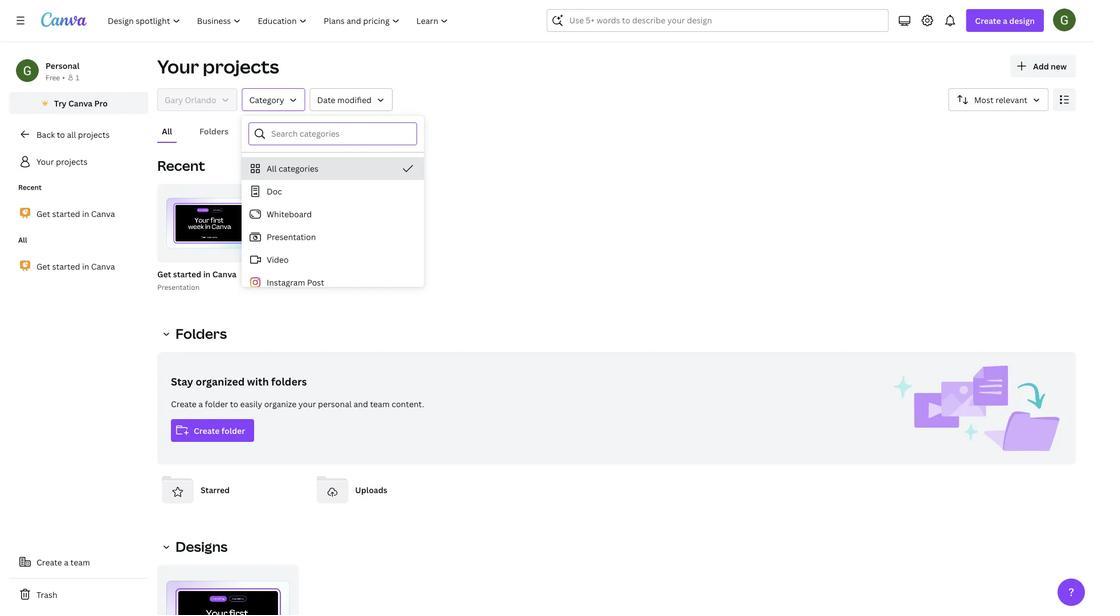 Task type: describe. For each thing, give the bounding box(es) containing it.
folders inside dropdown button
[[176, 325, 227, 343]]

add new
[[1034, 61, 1068, 72]]

all for all button
[[162, 126, 172, 137]]

back
[[36, 129, 55, 140]]

try
[[54, 98, 67, 109]]

doc
[[267, 186, 282, 197]]

whiteboard option
[[242, 203, 424, 226]]

organize
[[264, 399, 297, 410]]

1 vertical spatial your projects
[[36, 157, 88, 167]]

presentation button
[[242, 226, 424, 249]]

1 horizontal spatial your
[[157, 54, 199, 79]]

easily
[[240, 399, 262, 410]]

pro
[[94, 98, 108, 109]]

•
[[62, 73, 65, 82]]

get started in canva button
[[157, 267, 237, 282]]

date
[[317, 94, 336, 105]]

starred
[[201, 485, 230, 496]]

team inside button
[[70, 557, 90, 568]]

your projects link
[[9, 151, 148, 173]]

all categories
[[267, 163, 319, 174]]

uploads link
[[312, 470, 458, 511]]

personal
[[46, 60, 80, 71]]

folders inside button
[[200, 126, 229, 137]]

your
[[299, 399, 316, 410]]

doc option
[[242, 180, 424, 203]]

Search categories search field
[[271, 123, 410, 145]]

create a team button
[[9, 551, 148, 574]]

in inside get started in canva presentation
[[203, 269, 211, 280]]

create for create a team
[[36, 557, 62, 568]]

trash
[[36, 590, 57, 601]]

stay organized with folders
[[171, 375, 307, 389]]

0 vertical spatial recent
[[157, 157, 205, 175]]

gary orlando
[[165, 94, 216, 105]]

0 horizontal spatial all
[[18, 236, 27, 245]]

most
[[975, 94, 994, 105]]

your inside your projects link
[[36, 157, 54, 167]]

folders button
[[195, 120, 233, 142]]

1
[[76, 73, 79, 82]]

gary orlando image
[[1054, 8, 1077, 31]]

in for 2nd get started in canva link from the top
[[82, 261, 89, 272]]

instagram
[[267, 277, 305, 288]]

trash link
[[9, 584, 148, 607]]

1 horizontal spatial team
[[370, 399, 390, 410]]

organized
[[196, 375, 245, 389]]

create for create a folder to easily organize your personal and team content.
[[171, 399, 197, 410]]

0 horizontal spatial recent
[[18, 183, 42, 192]]

try canva pro button
[[9, 92, 148, 114]]

presentation inside get started in canva presentation
[[157, 283, 200, 292]]

in for 1st get started in canva link
[[82, 209, 89, 219]]

list box containing all categories
[[242, 157, 424, 522]]

Category button
[[242, 88, 305, 111]]

get inside get started in canva presentation
[[157, 269, 171, 280]]

category
[[249, 94, 284, 105]]

back to all projects link
[[9, 123, 148, 146]]

create a design button
[[967, 9, 1045, 32]]

0 vertical spatial projects
[[203, 54, 279, 79]]

get for 1st get started in canva link
[[36, 209, 50, 219]]

free •
[[46, 73, 65, 82]]

create for create a design
[[976, 15, 1002, 26]]



Task type: locate. For each thing, give the bounding box(es) containing it.
1 horizontal spatial to
[[230, 399, 238, 410]]

all categories button
[[242, 157, 424, 180]]

presentation option
[[242, 226, 424, 249]]

create folder button
[[171, 420, 254, 443]]

2 get started in canva from the top
[[36, 261, 115, 272]]

projects
[[203, 54, 279, 79], [78, 129, 110, 140], [56, 157, 88, 167]]

0 horizontal spatial a
[[64, 557, 68, 568]]

instagram post
[[267, 277, 324, 288]]

started for 1st get started in canva link
[[52, 209, 80, 219]]

to left all
[[57, 129, 65, 140]]

projects down all
[[56, 157, 88, 167]]

1 vertical spatial projects
[[78, 129, 110, 140]]

uploads
[[355, 485, 388, 496]]

0 vertical spatial your projects
[[157, 54, 279, 79]]

Search search field
[[570, 10, 866, 31]]

0 vertical spatial presentation
[[267, 232, 316, 243]]

started
[[52, 209, 80, 219], [52, 261, 80, 272], [173, 269, 201, 280]]

your projects up "orlando"
[[157, 54, 279, 79]]

presentation down whiteboard
[[267, 232, 316, 243]]

2 horizontal spatial all
[[267, 163, 277, 174]]

1 vertical spatial designs
[[176, 538, 228, 557]]

design
[[1010, 15, 1036, 26]]

1 vertical spatial folder
[[222, 426, 245, 437]]

0 vertical spatial get started in canva link
[[9, 202, 148, 226]]

get started in canva link
[[9, 202, 148, 226], [9, 255, 148, 279]]

2 vertical spatial all
[[18, 236, 27, 245]]

create a folder to easily organize your personal and team content.
[[171, 399, 424, 410]]

a up trash link
[[64, 557, 68, 568]]

0 horizontal spatial your projects
[[36, 157, 88, 167]]

a inside dropdown button
[[1004, 15, 1008, 26]]

0 horizontal spatial team
[[70, 557, 90, 568]]

projects right all
[[78, 129, 110, 140]]

0 vertical spatial designs
[[256, 126, 286, 137]]

folder down organized
[[205, 399, 228, 410]]

starred link
[[157, 470, 303, 511]]

all
[[162, 126, 172, 137], [267, 163, 277, 174], [18, 236, 27, 245]]

your down back
[[36, 157, 54, 167]]

create up trash
[[36, 557, 62, 568]]

create down organized
[[194, 426, 220, 437]]

designs inside button
[[256, 126, 286, 137]]

to left the easily
[[230, 399, 238, 410]]

started inside get started in canva presentation
[[173, 269, 201, 280]]

designs inside dropdown button
[[176, 538, 228, 557]]

1 horizontal spatial designs
[[256, 126, 286, 137]]

all button
[[157, 120, 177, 142]]

projects up category
[[203, 54, 279, 79]]

1 vertical spatial a
[[199, 399, 203, 410]]

top level navigation element
[[100, 9, 458, 32]]

canva inside 'button'
[[68, 98, 93, 109]]

1 get started in canva from the top
[[36, 209, 115, 219]]

your projects
[[157, 54, 279, 79], [36, 157, 88, 167]]

a for folder
[[199, 399, 203, 410]]

create left design
[[976, 15, 1002, 26]]

1 horizontal spatial presentation
[[267, 232, 316, 243]]

folders
[[200, 126, 229, 137], [176, 325, 227, 343]]

designs
[[256, 126, 286, 137], [176, 538, 228, 557]]

0 vertical spatial get started in canva
[[36, 209, 115, 219]]

projects inside your projects link
[[56, 157, 88, 167]]

0 vertical spatial a
[[1004, 15, 1008, 26]]

create for create folder
[[194, 426, 220, 437]]

a inside button
[[64, 557, 68, 568]]

a for design
[[1004, 15, 1008, 26]]

with
[[247, 375, 269, 389]]

a
[[1004, 15, 1008, 26], [199, 399, 203, 410], [64, 557, 68, 568]]

2 get started in canva link from the top
[[9, 255, 148, 279]]

1 vertical spatial get started in canva link
[[9, 255, 148, 279]]

a left design
[[1004, 15, 1008, 26]]

folder inside button
[[222, 426, 245, 437]]

folder down the easily
[[222, 426, 245, 437]]

0 vertical spatial your
[[157, 54, 199, 79]]

1 vertical spatial folders
[[176, 325, 227, 343]]

1 horizontal spatial recent
[[157, 157, 205, 175]]

0 horizontal spatial designs
[[176, 538, 228, 557]]

images
[[314, 126, 341, 137]]

recent down your projects link
[[18, 183, 42, 192]]

0 horizontal spatial your
[[36, 157, 54, 167]]

to
[[57, 129, 65, 140], [230, 399, 238, 410]]

most relevant
[[975, 94, 1028, 105]]

2 vertical spatial projects
[[56, 157, 88, 167]]

and
[[354, 399, 368, 410]]

list box
[[242, 157, 424, 522]]

0 vertical spatial folders
[[200, 126, 229, 137]]

content.
[[392, 399, 424, 410]]

Date modified button
[[310, 88, 393, 111]]

folders down "orlando"
[[200, 126, 229, 137]]

0 vertical spatial all
[[162, 126, 172, 137]]

in
[[82, 209, 89, 219], [82, 261, 89, 272], [203, 269, 211, 280]]

0 vertical spatial to
[[57, 129, 65, 140]]

projects inside 'back to all projects' link
[[78, 129, 110, 140]]

folders button
[[157, 323, 234, 346]]

1 vertical spatial to
[[230, 399, 238, 410]]

stay
[[171, 375, 193, 389]]

your projects down all
[[36, 157, 88, 167]]

add
[[1034, 61, 1050, 72]]

presentation down get started in canva button
[[157, 283, 200, 292]]

a for team
[[64, 557, 68, 568]]

folders
[[271, 375, 307, 389]]

create folder
[[194, 426, 245, 437]]

1 horizontal spatial all
[[162, 126, 172, 137]]

get for 2nd get started in canva link from the top
[[36, 261, 50, 272]]

1 vertical spatial your
[[36, 157, 54, 167]]

orlando
[[185, 94, 216, 105]]

canva
[[68, 98, 93, 109], [91, 209, 115, 219], [91, 261, 115, 272], [213, 269, 237, 280]]

doc button
[[242, 180, 424, 203]]

started for 2nd get started in canva link from the top
[[52, 261, 80, 272]]

gary
[[165, 94, 183, 105]]

get started in canva for 1st get started in canva link
[[36, 209, 115, 219]]

2 vertical spatial a
[[64, 557, 68, 568]]

whiteboard button
[[242, 203, 424, 226]]

1 vertical spatial all
[[267, 163, 277, 174]]

personal
[[318, 399, 352, 410]]

None search field
[[547, 9, 889, 32]]

post
[[307, 277, 324, 288]]

get started in canva
[[36, 209, 115, 219], [36, 261, 115, 272]]

1 get started in canva link from the top
[[9, 202, 148, 226]]

recent down all button
[[157, 157, 205, 175]]

instagram post option
[[242, 271, 424, 294]]

get started in canva for 2nd get started in canva link from the top
[[36, 261, 115, 272]]

0 horizontal spatial presentation
[[157, 283, 200, 292]]

images button
[[309, 120, 346, 142]]

presentation inside button
[[267, 232, 316, 243]]

your
[[157, 54, 199, 79], [36, 157, 54, 167]]

0 horizontal spatial to
[[57, 129, 65, 140]]

team right and
[[370, 399, 390, 410]]

designs button
[[157, 536, 235, 559]]

canva inside get started in canva presentation
[[213, 269, 237, 280]]

1 vertical spatial get started in canva
[[36, 261, 115, 272]]

1 vertical spatial presentation
[[157, 283, 200, 292]]

your up gary
[[157, 54, 199, 79]]

categories
[[279, 163, 319, 174]]

team up trash link
[[70, 557, 90, 568]]

whiteboard
[[267, 209, 312, 220]]

get started in canva presentation
[[157, 269, 237, 292]]

back to all projects
[[36, 129, 110, 140]]

video option
[[242, 249, 424, 271]]

designs button
[[252, 120, 291, 142]]

modified
[[338, 94, 372, 105]]

1 vertical spatial team
[[70, 557, 90, 568]]

all categories option
[[242, 157, 424, 180]]

create a team
[[36, 557, 90, 568]]

folder
[[205, 399, 228, 410], [222, 426, 245, 437]]

0 vertical spatial team
[[370, 399, 390, 410]]

team
[[370, 399, 390, 410], [70, 557, 90, 568]]

all
[[67, 129, 76, 140]]

folders up organized
[[176, 325, 227, 343]]

all for all categories
[[267, 163, 277, 174]]

create down stay
[[171, 399, 197, 410]]

video
[[267, 255, 289, 265]]

create a design
[[976, 15, 1036, 26]]

new
[[1052, 61, 1068, 72]]

add new button
[[1011, 55, 1077, 78]]

instagram post button
[[242, 271, 424, 294]]

presentation
[[267, 232, 316, 243], [157, 283, 200, 292]]

create
[[976, 15, 1002, 26], [171, 399, 197, 410], [194, 426, 220, 437], [36, 557, 62, 568]]

Owner button
[[157, 88, 237, 111]]

relevant
[[996, 94, 1028, 105]]

free
[[46, 73, 60, 82]]

a up create folder button
[[199, 399, 203, 410]]

date modified
[[317, 94, 372, 105]]

create inside dropdown button
[[976, 15, 1002, 26]]

all inside button
[[162, 126, 172, 137]]

0 vertical spatial folder
[[205, 399, 228, 410]]

get
[[36, 209, 50, 219], [36, 261, 50, 272], [157, 269, 171, 280]]

2 horizontal spatial a
[[1004, 15, 1008, 26]]

1 horizontal spatial a
[[199, 399, 203, 410]]

recent
[[157, 157, 205, 175], [18, 183, 42, 192]]

all inside button
[[267, 163, 277, 174]]

1 horizontal spatial your projects
[[157, 54, 279, 79]]

try canva pro
[[54, 98, 108, 109]]

video button
[[242, 249, 424, 271]]

Sort by button
[[949, 88, 1049, 111]]

1 vertical spatial recent
[[18, 183, 42, 192]]



Task type: vqa. For each thing, say whether or not it's contained in the screenshot.
the Notes
no



